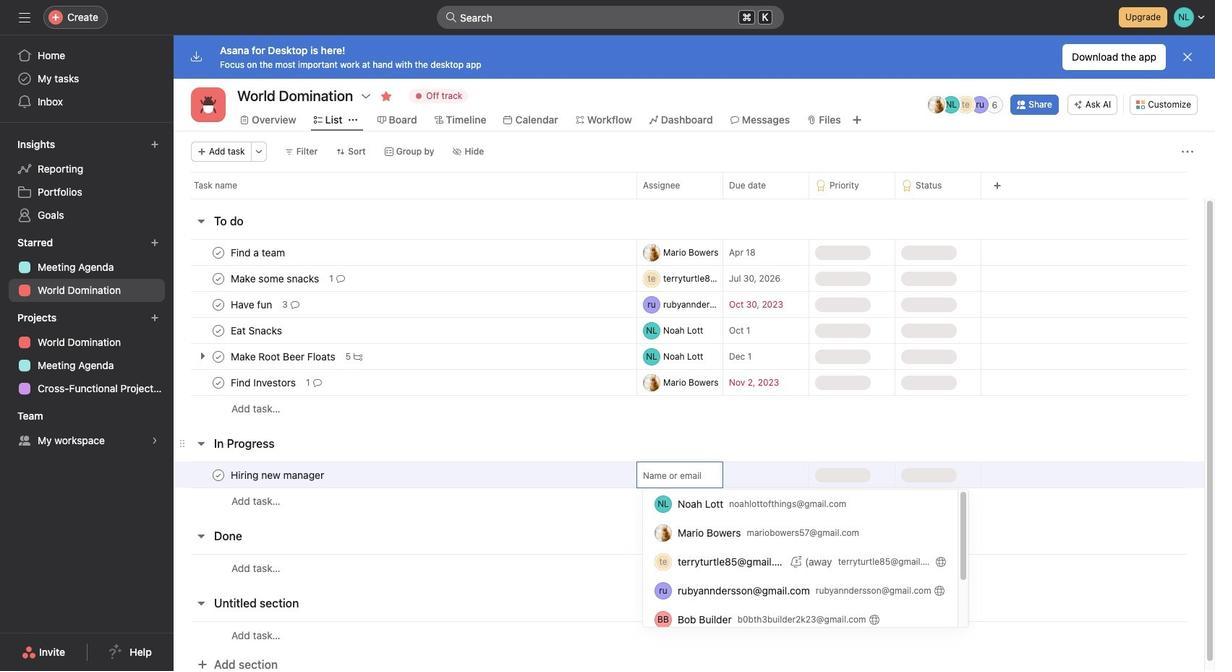 Task type: describe. For each thing, give the bounding box(es) containing it.
hide sidebar image
[[19, 12, 30, 23]]

add field image
[[993, 182, 1002, 190]]

1 collapse task list for this group image from the top
[[195, 438, 207, 450]]

header to do tree grid
[[174, 239, 1204, 422]]

task name text field for mark complete checkbox in eat snacks cell
[[228, 324, 286, 338]]

global element
[[0, 35, 174, 122]]

mark complete checkbox for hiring new manager "cell"
[[210, 467, 227, 484]]

3 comments image
[[291, 301, 299, 309]]

find investors cell
[[174, 370, 637, 396]]

insights element
[[0, 132, 174, 230]]

Search tasks, projects, and more text field
[[437, 6, 784, 29]]

dismiss image
[[1182, 51, 1194, 63]]

see details, my workspace image
[[150, 437, 159, 446]]

mark complete checkbox for the have fun cell
[[210, 296, 227, 314]]

1 comment image
[[313, 379, 322, 387]]

add items to starred image
[[150, 239, 159, 247]]

task name text field for mark complete checkbox in the find a team cell
[[228, 246, 289, 260]]

mark complete image for mark complete checkbox inside hiring new manager "cell"
[[210, 467, 227, 484]]

Name or email text field
[[643, 463, 720, 489]]

teams element
[[0, 404, 174, 456]]

more actions image
[[1182, 146, 1194, 158]]

task name text field inside make root beer floats cell
[[228, 350, 340, 364]]

1 comment image
[[336, 275, 345, 283]]

mark complete checkbox for find a team cell
[[210, 244, 227, 261]]

show options image
[[360, 90, 372, 102]]

make root beer floats cell
[[174, 344, 637, 370]]

collapse task list for this group image
[[195, 216, 207, 227]]

task name text field for mark complete option within the the have fun cell
[[228, 298, 277, 312]]

tab actions image
[[348, 116, 357, 124]]

add tab image
[[851, 114, 863, 126]]



Task type: locate. For each thing, give the bounding box(es) containing it.
2 task name text field from the top
[[228, 298, 277, 312]]

starred element
[[0, 230, 174, 305]]

1 vertical spatial collapse task list for this group image
[[195, 531, 207, 543]]

mark complete image inside hiring new manager "cell"
[[210, 467, 227, 484]]

5 mark complete image from the top
[[210, 467, 227, 484]]

1 mark complete checkbox from the top
[[210, 296, 227, 314]]

1 mark complete image from the top
[[210, 270, 227, 288]]

4 mark complete image from the top
[[210, 374, 227, 392]]

mark complete checkbox inside make root beer floats cell
[[210, 348, 227, 366]]

0 vertical spatial mark complete checkbox
[[210, 296, 227, 314]]

prominent image
[[446, 12, 457, 23]]

task name text field inside make some snacks cell
[[228, 272, 323, 286]]

3 mark complete checkbox from the top
[[210, 374, 227, 392]]

2 vertical spatial task name text field
[[228, 350, 340, 364]]

row
[[174, 172, 1215, 199], [191, 198, 1187, 200], [174, 239, 1204, 266], [174, 265, 1204, 292], [174, 292, 1204, 318], [174, 318, 1204, 344], [174, 344, 1204, 370], [174, 370, 1204, 396], [174, 396, 1204, 422], [174, 462, 1204, 489], [174, 488, 1204, 515], [174, 555, 1204, 582], [174, 622, 1204, 650]]

new project or portfolio image
[[150, 314, 159, 323]]

task name text field for mark complete checkbox within make some snacks cell
[[228, 272, 323, 286]]

mark complete image for mark complete checkbox within make some snacks cell
[[210, 270, 227, 288]]

more actions image
[[254, 148, 263, 156]]

task name text field inside find a team cell
[[228, 246, 289, 260]]

mark complete image for mark complete option within the the have fun cell
[[210, 296, 227, 314]]

3 collapse task list for this group image from the top
[[195, 598, 207, 610]]

5 subtasks image
[[354, 353, 363, 361]]

Mark complete checkbox
[[210, 244, 227, 261], [210, 270, 227, 288], [210, 322, 227, 340], [210, 467, 227, 484]]

have fun cell
[[174, 292, 637, 318]]

Task name text field
[[228, 272, 323, 286], [228, 298, 277, 312], [228, 376, 300, 390], [228, 468, 329, 483]]

2 collapse task list for this group image from the top
[[195, 531, 207, 543]]

mark complete image
[[210, 244, 227, 261], [210, 348, 227, 366]]

1 mark complete image from the top
[[210, 244, 227, 261]]

new insights image
[[150, 140, 159, 149]]

2 mark complete checkbox from the top
[[210, 348, 227, 366]]

Mark complete checkbox
[[210, 296, 227, 314], [210, 348, 227, 366], [210, 374, 227, 392]]

1 vertical spatial mark complete checkbox
[[210, 348, 227, 366]]

2 mark complete checkbox from the top
[[210, 270, 227, 288]]

remove from starred image
[[381, 90, 392, 102]]

mark complete checkbox inside make some snacks cell
[[210, 270, 227, 288]]

3 mark complete image from the top
[[210, 322, 227, 340]]

1 mark complete checkbox from the top
[[210, 244, 227, 261]]

collapse task list for this group image
[[195, 438, 207, 450], [195, 531, 207, 543], [195, 598, 207, 610]]

0 vertical spatial mark complete image
[[210, 244, 227, 261]]

mark complete image
[[210, 270, 227, 288], [210, 296, 227, 314], [210, 322, 227, 340], [210, 374, 227, 392], [210, 467, 227, 484]]

task name text field inside eat snacks cell
[[228, 324, 286, 338]]

find a team cell
[[174, 239, 637, 266]]

mark complete checkbox inside eat snacks cell
[[210, 322, 227, 340]]

2 mark complete image from the top
[[210, 296, 227, 314]]

mark complete image for mark complete checkbox in eat snacks cell
[[210, 322, 227, 340]]

mark complete image for mark complete option inside the make root beer floats cell
[[210, 348, 227, 366]]

task name text field inside the have fun cell
[[228, 298, 277, 312]]

mark complete checkbox for make some snacks cell
[[210, 270, 227, 288]]

mark complete image inside eat snacks cell
[[210, 322, 227, 340]]

header in progress tree grid
[[174, 462, 1204, 515]]

mark complete image right add items to starred icon
[[210, 244, 227, 261]]

mark complete image for mark complete checkbox in the find a team cell
[[210, 244, 227, 261]]

task name text field for mark complete checkbox inside hiring new manager "cell"
[[228, 468, 329, 483]]

mark complete checkbox for "find investors" cell
[[210, 374, 227, 392]]

task name text field inside "find investors" cell
[[228, 376, 300, 390]]

mark complete image for mark complete option in the "find investors" cell
[[210, 374, 227, 392]]

task name text field for mark complete option in the "find investors" cell
[[228, 376, 300, 390]]

bug image
[[200, 96, 217, 114]]

mark complete checkbox for eat snacks cell
[[210, 322, 227, 340]]

eat snacks cell
[[174, 318, 637, 344]]

2 vertical spatial collapse task list for this group image
[[195, 598, 207, 610]]

mark complete image inside find a team cell
[[210, 244, 227, 261]]

1 task name text field from the top
[[228, 272, 323, 286]]

2 vertical spatial mark complete checkbox
[[210, 374, 227, 392]]

2 task name text field from the top
[[228, 324, 286, 338]]

task name text field inside hiring new manager "cell"
[[228, 468, 329, 483]]

3 mark complete checkbox from the top
[[210, 322, 227, 340]]

4 mark complete checkbox from the top
[[210, 467, 227, 484]]

Task name text field
[[228, 246, 289, 260], [228, 324, 286, 338], [228, 350, 340, 364]]

3 task name text field from the top
[[228, 376, 300, 390]]

mark complete image right expand subtask list for the task make root beer floats icon
[[210, 348, 227, 366]]

3 task name text field from the top
[[228, 350, 340, 364]]

mark complete checkbox inside the have fun cell
[[210, 296, 227, 314]]

mark complete checkbox inside "find investors" cell
[[210, 374, 227, 392]]

make some snacks cell
[[174, 265, 637, 292]]

2 mark complete image from the top
[[210, 348, 227, 366]]

0 vertical spatial collapse task list for this group image
[[195, 438, 207, 450]]

hiring new manager cell
[[174, 462, 637, 489]]

projects element
[[0, 305, 174, 404]]

1 vertical spatial task name text field
[[228, 324, 286, 338]]

mark complete checkbox inside hiring new manager "cell"
[[210, 467, 227, 484]]

expand subtask list for the task make root beer floats image
[[197, 351, 208, 362]]

0 vertical spatial task name text field
[[228, 246, 289, 260]]

1 task name text field from the top
[[228, 246, 289, 260]]

1 vertical spatial mark complete image
[[210, 348, 227, 366]]

4 task name text field from the top
[[228, 468, 329, 483]]

None field
[[437, 6, 784, 29]]

mark complete image inside make some snacks cell
[[210, 270, 227, 288]]

mark complete checkbox inside find a team cell
[[210, 244, 227, 261]]



Task type: vqa. For each thing, say whether or not it's contained in the screenshot.
[Example] Find venue for holiday party Cell
no



